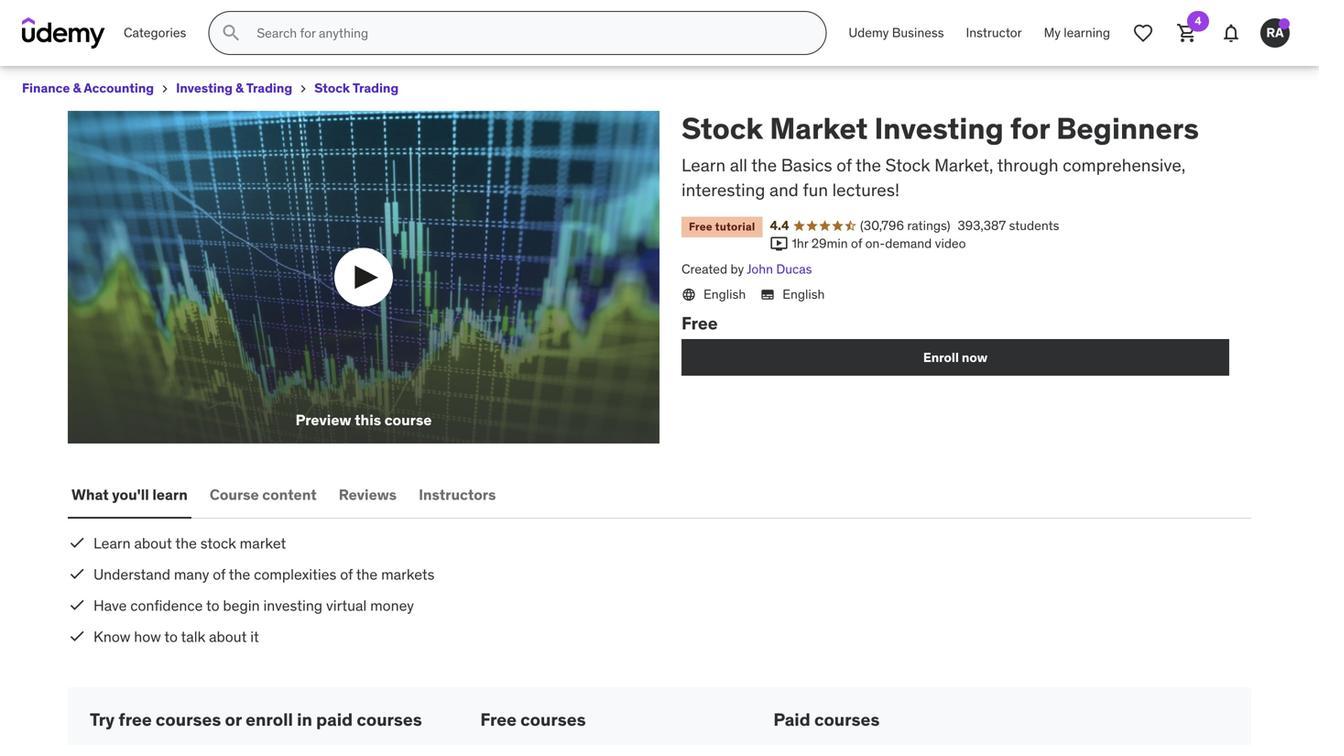 Task type: locate. For each thing, give the bounding box(es) containing it.
1 vertical spatial stock
[[682, 110, 763, 146]]

1 vertical spatial about
[[209, 627, 247, 646]]

2 vertical spatial small image
[[68, 565, 86, 583]]

ratings)
[[908, 217, 951, 234]]

0 vertical spatial small image
[[68, 596, 86, 614]]

0 horizontal spatial trading
[[246, 80, 292, 96]]

0 horizontal spatial xsmall image
[[158, 82, 172, 96]]

to left talk
[[164, 627, 178, 646]]

instructor
[[966, 24, 1022, 41]]

complexities
[[254, 565, 337, 584]]

& down submit search icon
[[236, 80, 244, 96]]

2 courses from the left
[[357, 708, 422, 730]]

0 vertical spatial learn
[[682, 154, 726, 176]]

reviews
[[339, 485, 397, 504]]

understand many of the complexities of the markets
[[93, 565, 435, 584]]

1 horizontal spatial learn
[[682, 154, 726, 176]]

ra
[[1267, 24, 1284, 41]]

2 vertical spatial free
[[481, 708, 517, 730]]

to left 'begin'
[[206, 596, 220, 615]]

0 horizontal spatial learn
[[93, 534, 131, 553]]

xsmall image right accounting
[[158, 82, 172, 96]]

1 vertical spatial small image
[[68, 534, 86, 552]]

many
[[174, 565, 209, 584]]

1 vertical spatial investing
[[875, 110, 1004, 146]]

1 horizontal spatial &
[[236, 80, 244, 96]]

Search for anything text field
[[253, 17, 804, 49]]

0 vertical spatial to
[[206, 596, 220, 615]]

investing
[[176, 80, 233, 96], [875, 110, 1004, 146]]

of right "many"
[[213, 565, 226, 584]]

preview this course
[[296, 411, 432, 429]]

stock
[[200, 534, 236, 553]]

accounting
[[84, 80, 154, 96]]

1 horizontal spatial english
[[783, 286, 825, 302]]

small image left have
[[68, 596, 86, 614]]

0 vertical spatial small image
[[770, 235, 789, 253]]

udemy
[[849, 24, 889, 41]]

virtual
[[326, 596, 367, 615]]

investing down submit search icon
[[176, 80, 233, 96]]

1 horizontal spatial about
[[209, 627, 247, 646]]

& inside finance & accounting link
[[73, 80, 81, 96]]

market
[[240, 534, 286, 553]]

submit search image
[[220, 22, 242, 44]]

course language image
[[682, 287, 696, 302]]

enroll
[[246, 708, 293, 730]]

investing inside stock market investing for beginners learn all the basics of the stock market, through comprehensive, interesting and fun lectures!
[[875, 110, 1004, 146]]

this
[[355, 411, 381, 429]]

2 & from the left
[[236, 80, 244, 96]]

small image down what
[[68, 534, 86, 552]]

free
[[689, 219, 713, 234], [682, 312, 718, 334], [481, 708, 517, 730]]

paid
[[774, 708, 811, 730]]

the
[[752, 154, 777, 176], [856, 154, 882, 176], [175, 534, 197, 553], [229, 565, 250, 584], [356, 565, 378, 584]]

finance
[[22, 80, 70, 96]]

about left it
[[209, 627, 247, 646]]

stock for market
[[682, 110, 763, 146]]

ducas
[[777, 261, 812, 277]]

2 xsmall image from the left
[[296, 82, 311, 96]]

to
[[206, 596, 220, 615], [164, 627, 178, 646]]

tutorial
[[715, 219, 756, 234]]

of left on-
[[851, 235, 863, 252]]

about up understand in the left bottom of the page
[[134, 534, 172, 553]]

to for confidence
[[206, 596, 220, 615]]

0 horizontal spatial stock
[[314, 80, 350, 96]]

know
[[93, 627, 131, 646]]

1 & from the left
[[73, 80, 81, 96]]

it
[[250, 627, 259, 646]]

small image
[[68, 596, 86, 614], [68, 627, 86, 645]]

courses
[[156, 708, 221, 730], [357, 708, 422, 730], [521, 708, 586, 730], [815, 708, 880, 730]]

english down the by
[[704, 286, 746, 302]]

instructor link
[[955, 11, 1033, 55]]

1 vertical spatial to
[[164, 627, 178, 646]]

confidence
[[130, 596, 203, 615]]

and
[[770, 179, 799, 201]]

0 vertical spatial investing
[[176, 80, 233, 96]]

learn up understand in the left bottom of the page
[[93, 534, 131, 553]]

small image left understand in the left bottom of the page
[[68, 565, 86, 583]]

1 horizontal spatial xsmall image
[[296, 82, 311, 96]]

of up lectures!
[[837, 154, 852, 176]]

learn
[[152, 485, 188, 504]]

course content button
[[206, 473, 321, 517]]

1 small image from the top
[[68, 596, 86, 614]]

learn up interesting
[[682, 154, 726, 176]]

& inside investing & trading link
[[236, 80, 244, 96]]

small image for have confidence to begin investing virtual money
[[68, 596, 86, 614]]

&
[[73, 80, 81, 96], [236, 80, 244, 96]]

xsmall image left stock trading link
[[296, 82, 311, 96]]

all
[[730, 154, 748, 176]]

2 horizontal spatial stock
[[886, 154, 931, 176]]

0 horizontal spatial &
[[73, 80, 81, 96]]

investing & trading link
[[176, 77, 292, 100]]

0 horizontal spatial about
[[134, 534, 172, 553]]

by
[[731, 261, 744, 277]]

free for free tutorial
[[689, 219, 713, 234]]

2 trading from the left
[[353, 80, 399, 96]]

stock
[[314, 80, 350, 96], [682, 110, 763, 146], [886, 154, 931, 176]]

investing up market,
[[875, 110, 1004, 146]]

0 vertical spatial about
[[134, 534, 172, 553]]

trading
[[246, 80, 292, 96], [353, 80, 399, 96]]

english down ducas
[[783, 286, 825, 302]]

my learning link
[[1033, 11, 1122, 55]]

1 horizontal spatial investing
[[875, 110, 1004, 146]]

1 horizontal spatial stock
[[682, 110, 763, 146]]

0 horizontal spatial english
[[704, 286, 746, 302]]

john
[[747, 261, 773, 277]]

finance & accounting link
[[22, 77, 154, 100]]

how
[[134, 627, 161, 646]]

the up 'begin'
[[229, 565, 250, 584]]

talk
[[181, 627, 205, 646]]

1 horizontal spatial to
[[206, 596, 220, 615]]

2 small image from the top
[[68, 627, 86, 645]]

demand
[[886, 235, 932, 252]]

1 vertical spatial learn
[[93, 534, 131, 553]]

small image down 4.4
[[770, 235, 789, 253]]

notifications image
[[1221, 22, 1243, 44]]

markets
[[381, 565, 435, 584]]

investing & trading
[[176, 80, 292, 96]]

1hr 29min of on-demand video
[[792, 235, 966, 252]]

free for free
[[682, 312, 718, 334]]

stock trading link
[[314, 77, 399, 100]]

xsmall image
[[158, 82, 172, 96], [296, 82, 311, 96]]

you'll
[[112, 485, 149, 504]]

1 horizontal spatial trading
[[353, 80, 399, 96]]

about
[[134, 534, 172, 553], [209, 627, 247, 646]]

wishlist image
[[1133, 22, 1155, 44]]

1 vertical spatial free
[[682, 312, 718, 334]]

you have alerts image
[[1279, 18, 1290, 29]]

categories button
[[113, 11, 197, 55]]

small image left know
[[68, 627, 86, 645]]

what you'll learn button
[[68, 473, 191, 517]]

0 vertical spatial stock
[[314, 80, 350, 96]]

small image
[[770, 235, 789, 253], [68, 534, 86, 552], [68, 565, 86, 583]]

shopping cart with 4 items image
[[1177, 22, 1199, 44]]

interesting
[[682, 179, 766, 201]]

english
[[704, 286, 746, 302], [783, 286, 825, 302]]

& for trading
[[236, 80, 244, 96]]

0 horizontal spatial to
[[164, 627, 178, 646]]

1 vertical spatial small image
[[68, 627, 86, 645]]

0 vertical spatial free
[[689, 219, 713, 234]]

reviews button
[[335, 473, 401, 517]]

learn
[[682, 154, 726, 176], [93, 534, 131, 553]]

my learning
[[1044, 24, 1111, 41]]

& right finance
[[73, 80, 81, 96]]

ra link
[[1254, 11, 1298, 55]]

2 vertical spatial stock
[[886, 154, 931, 176]]

for
[[1011, 110, 1050, 146]]



Task type: describe. For each thing, give the bounding box(es) containing it.
to for how
[[164, 627, 178, 646]]

learn about the stock market
[[93, 534, 286, 553]]

created by john ducas
[[682, 261, 812, 277]]

fun
[[803, 179, 828, 201]]

course
[[385, 411, 432, 429]]

1hr
[[792, 235, 809, 252]]

1 trading from the left
[[246, 80, 292, 96]]

have confidence to begin investing virtual money
[[93, 596, 414, 615]]

or
[[225, 708, 242, 730]]

0 horizontal spatial investing
[[176, 80, 233, 96]]

3 courses from the left
[[521, 708, 586, 730]]

try free courses or enroll in paid courses
[[90, 708, 422, 730]]

udemy business
[[849, 24, 944, 41]]

(30,796
[[861, 217, 905, 234]]

free for free courses
[[481, 708, 517, 730]]

of up the 'virtual'
[[340, 565, 353, 584]]

instructors button
[[415, 473, 500, 517]]

john ducas link
[[747, 261, 812, 277]]

small image for learn about the stock market
[[68, 534, 86, 552]]

course content
[[210, 485, 317, 504]]

my
[[1044, 24, 1061, 41]]

closed captions image
[[761, 287, 775, 302]]

paid courses
[[774, 708, 880, 730]]

enroll now button
[[682, 339, 1230, 376]]

stock trading
[[314, 80, 399, 96]]

1 courses from the left
[[156, 708, 221, 730]]

small image for know how to talk about it
[[68, 627, 86, 645]]

preview
[[296, 411, 352, 429]]

393,387 students
[[958, 217, 1060, 234]]

created
[[682, 261, 728, 277]]

market
[[770, 110, 868, 146]]

learning
[[1064, 24, 1111, 41]]

learn inside stock market investing for beginners learn all the basics of the stock market, through comprehensive, interesting and fun lectures!
[[682, 154, 726, 176]]

of inside stock market investing for beginners learn all the basics of the stock market, through comprehensive, interesting and fun lectures!
[[837, 154, 852, 176]]

on-
[[866, 235, 886, 252]]

udemy image
[[22, 17, 105, 49]]

content
[[262, 485, 317, 504]]

through
[[998, 154, 1059, 176]]

1 xsmall image from the left
[[158, 82, 172, 96]]

categories
[[124, 24, 186, 41]]

(30,796 ratings)
[[861, 217, 951, 234]]

enroll now
[[924, 349, 988, 365]]

comprehensive,
[[1063, 154, 1186, 176]]

students
[[1010, 217, 1060, 234]]

finance & accounting
[[22, 80, 154, 96]]

course
[[210, 485, 259, 504]]

investing
[[263, 596, 323, 615]]

beginners
[[1057, 110, 1200, 146]]

& for accounting
[[73, 80, 81, 96]]

video
[[935, 235, 966, 252]]

small image for understand many of the complexities of the markets
[[68, 565, 86, 583]]

know how to talk about it
[[93, 627, 259, 646]]

4
[[1195, 14, 1202, 28]]

free
[[119, 708, 152, 730]]

stock for trading
[[314, 80, 350, 96]]

understand
[[93, 565, 170, 584]]

now
[[962, 349, 988, 365]]

what
[[71, 485, 109, 504]]

basics
[[781, 154, 833, 176]]

4 courses from the left
[[815, 708, 880, 730]]

paid
[[316, 708, 353, 730]]

what you'll learn
[[71, 485, 188, 504]]

market,
[[935, 154, 994, 176]]

business
[[892, 24, 944, 41]]

try
[[90, 708, 115, 730]]

1 english from the left
[[704, 286, 746, 302]]

the up lectures!
[[856, 154, 882, 176]]

money
[[370, 596, 414, 615]]

stock market investing for beginners learn all the basics of the stock market, through comprehensive, interesting and fun lectures!
[[682, 110, 1200, 201]]

instructors
[[419, 485, 496, 504]]

2 english from the left
[[783, 286, 825, 302]]

4 link
[[1166, 11, 1210, 55]]

free tutorial
[[689, 219, 756, 234]]

enroll
[[924, 349, 959, 365]]

preview this course button
[[68, 111, 660, 444]]

free courses
[[481, 708, 586, 730]]

udemy business link
[[838, 11, 955, 55]]

the up the 'virtual'
[[356, 565, 378, 584]]

the right all
[[752, 154, 777, 176]]

the up "many"
[[175, 534, 197, 553]]

in
[[297, 708, 312, 730]]

begin
[[223, 596, 260, 615]]

have
[[93, 596, 127, 615]]

393,387
[[958, 217, 1006, 234]]

4.4
[[770, 217, 790, 234]]



Task type: vqa. For each thing, say whether or not it's contained in the screenshot.
Personal to the bottom
no



